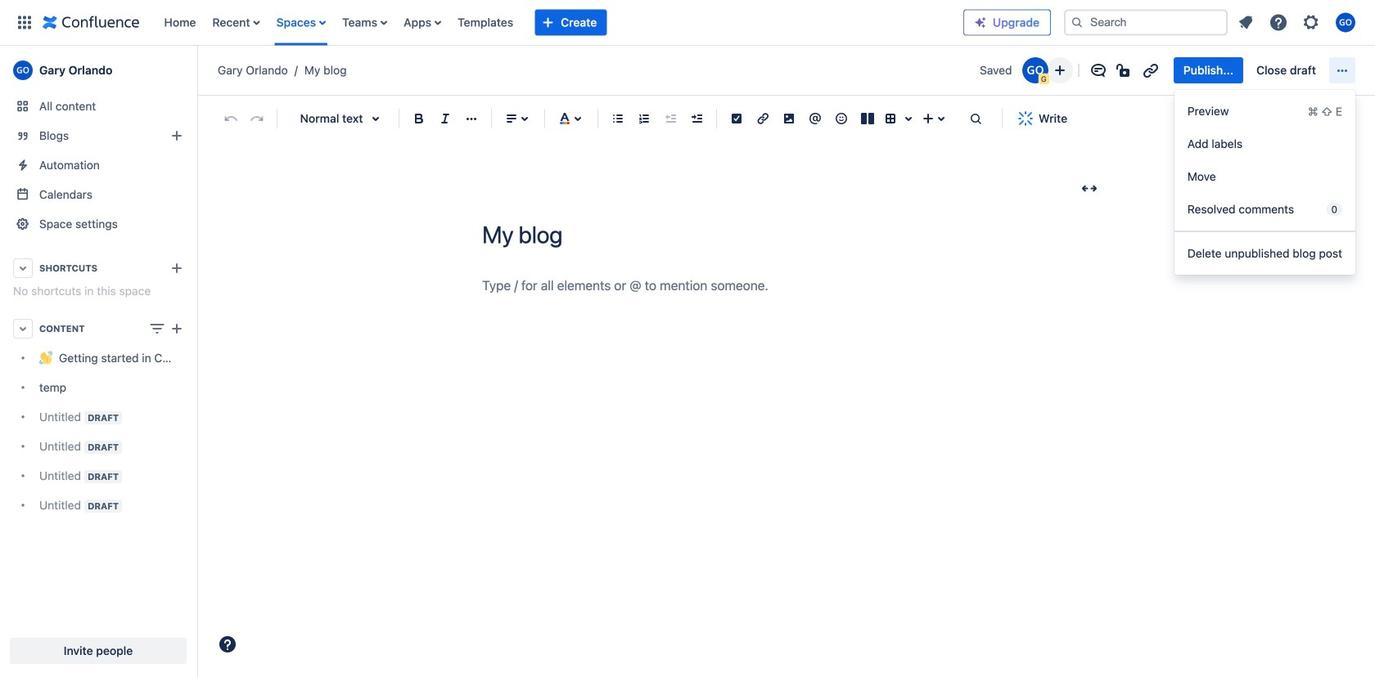 Task type: vqa. For each thing, say whether or not it's contained in the screenshot.
Action item [] icon
yes



Task type: describe. For each thing, give the bounding box(es) containing it.
change view image
[[147, 319, 167, 339]]

create image
[[167, 319, 187, 339]]

bold ⌘b image
[[409, 109, 429, 129]]

indent tab image
[[687, 109, 706, 129]]

Main content area, start typing to enter text. text field
[[482, 274, 1104, 297]]

tree inside space element
[[7, 344, 190, 521]]

list for appswitcher icon
[[156, 0, 964, 45]]

more formatting image
[[462, 109, 481, 129]]

table ⇧⌥t image
[[881, 109, 900, 129]]

italic ⌘i image
[[436, 109, 455, 129]]

space element
[[0, 46, 196, 678]]

layouts image
[[858, 109, 878, 129]]

bullet list ⌘⇧8 image
[[608, 109, 628, 129]]

settings icon image
[[1302, 13, 1321, 32]]

Search field
[[1064, 9, 1228, 36]]

create a blog image
[[167, 126, 187, 146]]

notification icon image
[[1236, 13, 1256, 32]]

text formatting group
[[406, 106, 485, 132]]

action item [] image
[[727, 109, 747, 129]]

search image
[[1071, 16, 1084, 29]]



Task type: locate. For each thing, give the bounding box(es) containing it.
copy link image
[[1141, 61, 1161, 80]]

1 vertical spatial group
[[1175, 90, 1356, 231]]

0 horizontal spatial list
[[156, 0, 964, 45]]

mention @ image
[[806, 109, 825, 129]]

help icon image
[[1269, 13, 1289, 32]]

emoji : image
[[832, 109, 851, 129]]

0 vertical spatial group
[[1174, 57, 1326, 84]]

tree
[[7, 344, 190, 521]]

add shortcut image
[[167, 259, 187, 278]]

global element
[[10, 0, 964, 45]]

table size image
[[899, 109, 919, 129]]

1 horizontal spatial list
[[1231, 8, 1365, 37]]

collapse sidebar image
[[178, 54, 214, 87]]

list formating group
[[605, 106, 710, 132]]

confluence image
[[43, 13, 140, 32], [43, 13, 140, 32]]

align left image
[[502, 109, 521, 129]]

menu
[[1175, 90, 1356, 275]]

group
[[1174, 57, 1326, 84], [1175, 90, 1356, 231]]

add image, video, or file image
[[779, 109, 799, 129]]

list for premium icon
[[1231, 8, 1365, 37]]

link ⌘k image
[[753, 109, 773, 129]]

banner
[[0, 0, 1375, 46]]

appswitcher icon image
[[15, 13, 34, 32]]

None search field
[[1064, 9, 1228, 36]]

numbered list ⌘⇧7 image
[[634, 109, 654, 129]]

make page full-width image
[[1080, 179, 1099, 198]]

your profile and preferences image
[[1336, 13, 1356, 32]]

more image
[[1333, 61, 1352, 80]]

premium image
[[974, 16, 987, 29]]

list
[[156, 0, 964, 45], [1231, 8, 1365, 37]]

Blog post title text field
[[482, 221, 1104, 248]]



